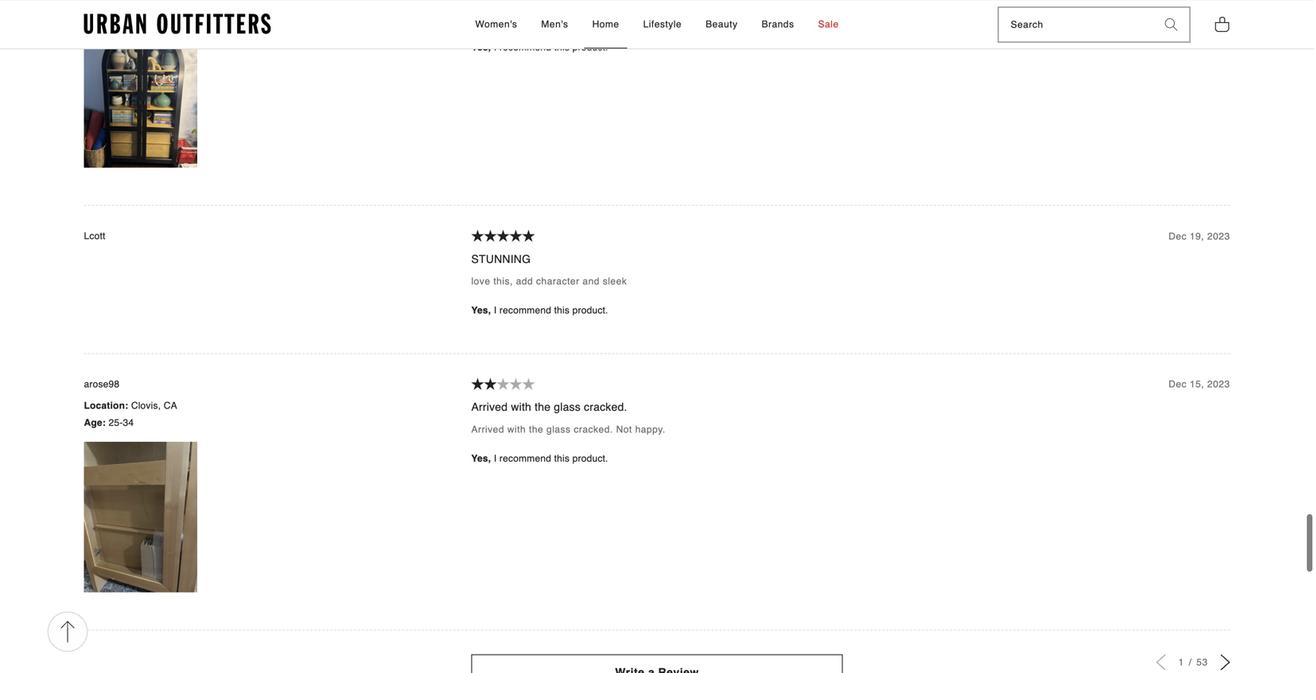 Task type: locate. For each thing, give the bounding box(es) containing it.
and up sale
[[834, 0, 851, 10]]

0 vertical spatial and
[[834, 0, 851, 10]]

fully
[[759, 0, 778, 10]]

0 vertical spatial with
[[511, 401, 531, 414]]

19,
[[1190, 231, 1204, 242]]

2 product. from the top
[[573, 305, 608, 316]]

0 vertical spatial cracked.
[[584, 401, 627, 414]]

yes, i recommend this product. for stunning
[[471, 305, 608, 316]]

0 vertical spatial glass
[[554, 401, 581, 414]]

1 vertical spatial dec
[[1169, 379, 1187, 390]]

holds
[[568, 0, 593, 10]]

was down cabinet. at the top of the page
[[545, 12, 563, 24]]

0 vertical spatial the
[[854, 0, 868, 10]]

1 vertical spatial product.
[[573, 305, 608, 316]]

1 vertical spatial the
[[535, 401, 551, 414]]

it
[[559, 0, 565, 10], [717, 0, 723, 10]]

it
[[1064, 0, 1070, 10], [536, 12, 542, 24]]

age:
[[84, 418, 106, 429]]

1 vertical spatial love
[[471, 276, 490, 287]]

i up schedule
[[471, 0, 474, 10]]

this up schedule
[[500, 0, 516, 10]]

cracked.
[[584, 401, 627, 414], [574, 424, 613, 435]]

1 vertical spatial glass
[[547, 424, 571, 435]]

0 horizontal spatial and
[[516, 12, 533, 24]]

i
[[471, 0, 474, 10], [494, 42, 497, 53], [494, 305, 497, 316], [494, 454, 497, 465]]

to
[[1218, 0, 1226, 10]]

star rating image
[[471, 378, 484, 390], [484, 378, 497, 390], [497, 378, 510, 390], [510, 378, 522, 390]]

main navigation element
[[332, 1, 982, 49]]

this down arrived with the glass cracked. not happy.
[[554, 454, 570, 465]]

1 vertical spatial 2023
[[1208, 379, 1230, 390]]

1 vertical spatial cracked.
[[574, 424, 613, 435]]

love left this,
[[471, 276, 490, 287]]

yes, i recommend this product. down the love this, add character and sleek
[[471, 305, 608, 316]]

it left 'holds'
[[559, 0, 565, 10]]

1 vertical spatial yes, i recommend this product.
[[471, 305, 608, 316]]

product.
[[573, 42, 608, 53], [573, 305, 608, 316], [573, 454, 608, 465]]

1 horizontal spatial it
[[717, 0, 723, 10]]

1
[[1179, 658, 1187, 669]]

1 recommend from the top
[[500, 42, 551, 53]]

star rating image
[[471, 230, 484, 242], [484, 230, 497, 242], [497, 230, 510, 242], [510, 230, 522, 242], [522, 230, 535, 242], [522, 378, 535, 390]]

stunning
[[471, 253, 531, 266]]

yes, i recommend this product. for arrived with the glass cracked.
[[471, 454, 608, 465]]

with up arrived with the glass cracked. not happy.
[[511, 401, 531, 414]]

with
[[511, 401, 531, 414], [507, 424, 526, 435]]

it up beauty
[[717, 0, 723, 10]]

cracked. up not
[[584, 401, 627, 414]]

cracked. left not
[[574, 424, 613, 435]]

this inside i love this cabinet. it holds a lot more than expected. it comes fully assembled and the doors are slightly off, but not enough that it bothers me. delivery was easy to schedule and it was well packaged.
[[500, 0, 516, 10]]

0 vertical spatial was
[[1172, 0, 1190, 10]]

3 yes, i recommend this product. from the top
[[471, 454, 608, 465]]

enough
[[1006, 0, 1041, 10]]

was up search 'icon'
[[1172, 0, 1190, 10]]

1 dec from the top
[[1169, 231, 1187, 242]]

glass
[[554, 401, 581, 414], [547, 424, 571, 435]]

0 vertical spatial recommend
[[500, 42, 551, 53]]

the up arrived with the glass cracked. not happy.
[[535, 401, 551, 414]]

3 star rating image from the left
[[497, 378, 510, 390]]

love
[[477, 0, 497, 10], [471, 276, 490, 287]]

home link
[[584, 1, 627, 49]]

1 2023 from the top
[[1208, 231, 1230, 242]]

add
[[516, 276, 533, 287]]

product. down sleek
[[573, 305, 608, 316]]

but
[[971, 0, 986, 10]]

with for arrived with the glass cracked.
[[511, 401, 531, 414]]

2023 right 15,
[[1208, 379, 1230, 390]]

love up schedule
[[477, 0, 497, 10]]

2 vertical spatial yes, i recommend this product.
[[471, 454, 608, 465]]

recommend down arrived with the glass cracked. not happy.
[[500, 454, 551, 465]]

product. down home
[[573, 42, 608, 53]]

it right that
[[1064, 0, 1070, 10]]

cracked. for arrived with the glass cracked. not happy.
[[574, 424, 613, 435]]

0 horizontal spatial was
[[545, 12, 563, 24]]

yes, i recommend this product. down arrived with the glass cracked. not happy.
[[471, 454, 608, 465]]

0 vertical spatial dec
[[1169, 231, 1187, 242]]

product. down arrived with the glass cracked. not happy.
[[573, 454, 608, 465]]

i down women's at the top left of page
[[494, 42, 497, 53]]

love this, add character and sleek
[[471, 276, 627, 287]]

2 arrived from the top
[[471, 424, 504, 435]]

i inside i love this cabinet. it holds a lot more than expected. it comes fully assembled and the doors are slightly off, but not enough that it bothers me. delivery was easy to schedule and it was well packaged.
[[471, 0, 474, 10]]

53
[[1197, 658, 1208, 669]]

than
[[645, 0, 665, 10]]

star rating image inside 2 stars element
[[522, 378, 535, 390]]

1 yes, from the top
[[471, 42, 491, 53]]

lcott
[[84, 231, 105, 242]]

2 recommend from the top
[[500, 305, 551, 316]]

15,
[[1190, 379, 1204, 390]]

2 yes, i recommend this product. from the top
[[471, 305, 608, 316]]

happy.
[[635, 424, 666, 435]]

0 horizontal spatial it
[[559, 0, 565, 10]]

1 vertical spatial arrived
[[471, 424, 504, 435]]

dec for arrived with the glass cracked.
[[1169, 379, 1187, 390]]

me.
[[1111, 0, 1128, 10]]

3 yes, from the top
[[471, 454, 491, 465]]

1 vertical spatial it
[[536, 12, 542, 24]]

2 dec from the top
[[1169, 379, 1187, 390]]

25-
[[109, 418, 123, 429]]

the left doors on the right of the page
[[854, 0, 868, 10]]

3 product. from the top
[[573, 454, 608, 465]]

2023 right 19, at the right of the page
[[1208, 231, 1230, 242]]

ca
[[164, 400, 177, 412]]

2 vertical spatial product.
[[573, 454, 608, 465]]

the down arrived with the glass cracked.
[[529, 424, 544, 435]]

the
[[854, 0, 868, 10], [535, 401, 551, 414], [529, 424, 544, 435]]

2 2023 from the top
[[1208, 379, 1230, 390]]

2023
[[1208, 231, 1230, 242], [1208, 379, 1230, 390]]

arrived
[[471, 401, 508, 414], [471, 424, 504, 435]]

2 vertical spatial recommend
[[500, 454, 551, 465]]

0 vertical spatial product.
[[573, 42, 608, 53]]

was
[[1172, 0, 1190, 10], [545, 12, 563, 24]]

2 horizontal spatial and
[[834, 0, 851, 10]]

dec 15, 2023
[[1169, 379, 1230, 390]]

glass up arrived with the glass cracked. not happy.
[[554, 401, 581, 414]]

4 star rating image from the left
[[510, 378, 522, 390]]

0 vertical spatial yes, i recommend this product.
[[471, 42, 608, 53]]

1 vertical spatial recommend
[[500, 305, 551, 316]]

page 1 of 53 element
[[1179, 658, 1208, 669]]

lifestyle
[[643, 19, 682, 30]]

1 vertical spatial with
[[507, 424, 526, 435]]

dec 19, 2023
[[1169, 231, 1230, 242]]

location:
[[84, 400, 128, 412]]

yes, i recommend this product. down men's
[[471, 42, 608, 53]]

glass down arrived with the glass cracked.
[[547, 424, 571, 435]]

this
[[500, 0, 516, 10], [554, 42, 570, 53], [554, 305, 570, 316], [554, 454, 570, 465]]

recommend down women's at the top left of page
[[500, 42, 551, 53]]

with down arrived with the glass cracked.
[[507, 424, 526, 435]]

0 vertical spatial it
[[1064, 0, 1070, 10]]

1 horizontal spatial it
[[1064, 0, 1070, 10]]

dec for stunning
[[1169, 231, 1187, 242]]

cracked. for arrived with the glass cracked.
[[584, 401, 627, 414]]

i down arrived with the glass cracked.
[[494, 454, 497, 465]]

arrived for arrived with the glass cracked.
[[471, 401, 508, 414]]

0 vertical spatial 2023
[[1208, 231, 1230, 242]]

2 vertical spatial the
[[529, 424, 544, 435]]

1 vertical spatial and
[[516, 12, 533, 24]]

None search field
[[999, 8, 1153, 42]]

1 vertical spatial was
[[545, 12, 563, 24]]

1 horizontal spatial and
[[583, 276, 600, 287]]

0 vertical spatial love
[[477, 0, 497, 10]]

0 vertical spatial yes,
[[471, 42, 491, 53]]

3 recommend from the top
[[500, 454, 551, 465]]

yes, i recommend this product.
[[471, 42, 608, 53], [471, 305, 608, 316], [471, 454, 608, 465]]

2 yes, from the top
[[471, 305, 491, 316]]

2023 for stunning
[[1208, 231, 1230, 242]]

product. for stunning
[[573, 305, 608, 316]]

dec left 19, at the right of the page
[[1169, 231, 1187, 242]]

1 vertical spatial yes,
[[471, 305, 491, 316]]

search image
[[1165, 18, 1178, 31]]

this down character
[[554, 305, 570, 316]]

recommend
[[500, 42, 551, 53], [500, 305, 551, 316], [500, 454, 551, 465]]

yes,
[[471, 42, 491, 53], [471, 305, 491, 316], [471, 454, 491, 465]]

2 vertical spatial yes,
[[471, 454, 491, 465]]

and
[[834, 0, 851, 10], [516, 12, 533, 24], [583, 276, 600, 287]]

recommend down add at the left
[[500, 305, 551, 316]]

it down cabinet. at the top of the page
[[536, 12, 542, 24]]

with for arrived with the glass cracked. not happy.
[[507, 424, 526, 435]]

and down cabinet. at the top of the page
[[516, 12, 533, 24]]

easy
[[1193, 0, 1214, 10]]

1 arrived from the top
[[471, 401, 508, 414]]

dec left 15,
[[1169, 379, 1187, 390]]

and left sleek
[[583, 276, 600, 287]]

delivery
[[1131, 0, 1168, 10]]

dec
[[1169, 231, 1187, 242], [1169, 379, 1187, 390]]

0 vertical spatial arrived
[[471, 401, 508, 414]]

1 product. from the top
[[573, 42, 608, 53]]

slightly
[[918, 0, 951, 10]]

product. for arrived with the glass cracked.
[[573, 454, 608, 465]]



Task type: describe. For each thing, give the bounding box(es) containing it.
Search text field
[[999, 8, 1153, 42]]

this down men's
[[554, 42, 570, 53]]

arrived with the glass cracked. not happy.
[[471, 424, 666, 435]]

2 star rating image from the left
[[484, 378, 497, 390]]

brands link
[[754, 1, 802, 49]]

packaged.
[[587, 12, 635, 24]]

home
[[592, 19, 619, 30]]

location: clovis, ca age: 25-34
[[84, 400, 177, 429]]

well
[[566, 12, 584, 24]]

glass for arrived with the glass cracked.
[[554, 401, 581, 414]]

yes, for stunning
[[471, 305, 491, 316]]

2 vertical spatial and
[[583, 276, 600, 287]]

i love this cabinet. it holds a lot more than expected. it comes fully assembled and the doors are slightly off, but not enough that it bothers me. delivery was easy to schedule and it was well packaged.
[[471, 0, 1226, 24]]

my shopping bag image
[[1214, 15, 1230, 33]]

1 star rating image from the left
[[471, 378, 484, 390]]

that
[[1044, 0, 1061, 10]]

arrived with the glass cracked.
[[471, 401, 627, 414]]

men's
[[541, 19, 568, 30]]

2 it from the left
[[717, 0, 723, 10]]

not
[[616, 424, 632, 435]]

clovis,
[[131, 400, 161, 412]]

men's link
[[533, 1, 576, 49]]

are
[[900, 0, 915, 10]]

glass for arrived with the glass cracked. not happy.
[[547, 424, 571, 435]]

women's link
[[467, 1, 525, 49]]

1 it from the left
[[559, 0, 565, 10]]

more
[[619, 0, 642, 10]]

character
[[536, 276, 580, 287]]

the for arrived with the glass cracked. not happy.
[[529, 424, 544, 435]]

yes, for arrived with the glass cracked.
[[471, 454, 491, 465]]

0 horizontal spatial it
[[536, 12, 542, 24]]

arose98
[[84, 379, 120, 390]]

the for arrived with the glass cracked.
[[535, 401, 551, 414]]

sleek
[[603, 276, 627, 287]]

brands
[[762, 19, 794, 30]]

recommend for arrived with the glass cracked.
[[500, 454, 551, 465]]

sale
[[818, 19, 839, 30]]

1 yes, i recommend this product. from the top
[[471, 42, 608, 53]]

urban outfitters image
[[84, 14, 271, 34]]

lifestyle link
[[635, 1, 690, 49]]

34
[[123, 418, 134, 429]]

recommend for stunning
[[500, 305, 551, 316]]

this,
[[494, 276, 513, 287]]

2 stars element
[[471, 378, 1169, 392]]

bothers
[[1073, 0, 1108, 10]]

women's
[[475, 19, 517, 30]]

2023 for arrived with the glass cracked.
[[1208, 379, 1230, 390]]

5 stars element
[[471, 230, 1169, 244]]

love inside i love this cabinet. it holds a lot more than expected. it comes fully assembled and the doors are slightly off, but not enough that it bothers me. delivery was easy to schedule and it was well packaged.
[[477, 0, 497, 10]]

comes
[[726, 0, 756, 10]]

schedule
[[471, 12, 513, 24]]

lot
[[605, 0, 616, 10]]

beauty link
[[698, 1, 746, 49]]

cabinet.
[[519, 0, 556, 10]]

sale link
[[810, 1, 847, 49]]

off,
[[954, 0, 968, 10]]

i down this,
[[494, 305, 497, 316]]

expected.
[[669, 0, 713, 10]]

beauty
[[706, 19, 738, 30]]

not
[[989, 0, 1003, 10]]

arrived for arrived with the glass cracked. not happy.
[[471, 424, 504, 435]]

the inside i love this cabinet. it holds a lot more than expected. it comes fully assembled and the doors are slightly off, but not enough that it bothers me. delivery was easy to schedule and it was well packaged.
[[854, 0, 868, 10]]

doors
[[871, 0, 897, 10]]

assembled
[[781, 0, 831, 10]]

1 horizontal spatial was
[[1172, 0, 1190, 10]]

a
[[596, 0, 602, 10]]



Task type: vqa. For each thing, say whether or not it's contained in the screenshot.
Color dropdown button
no



